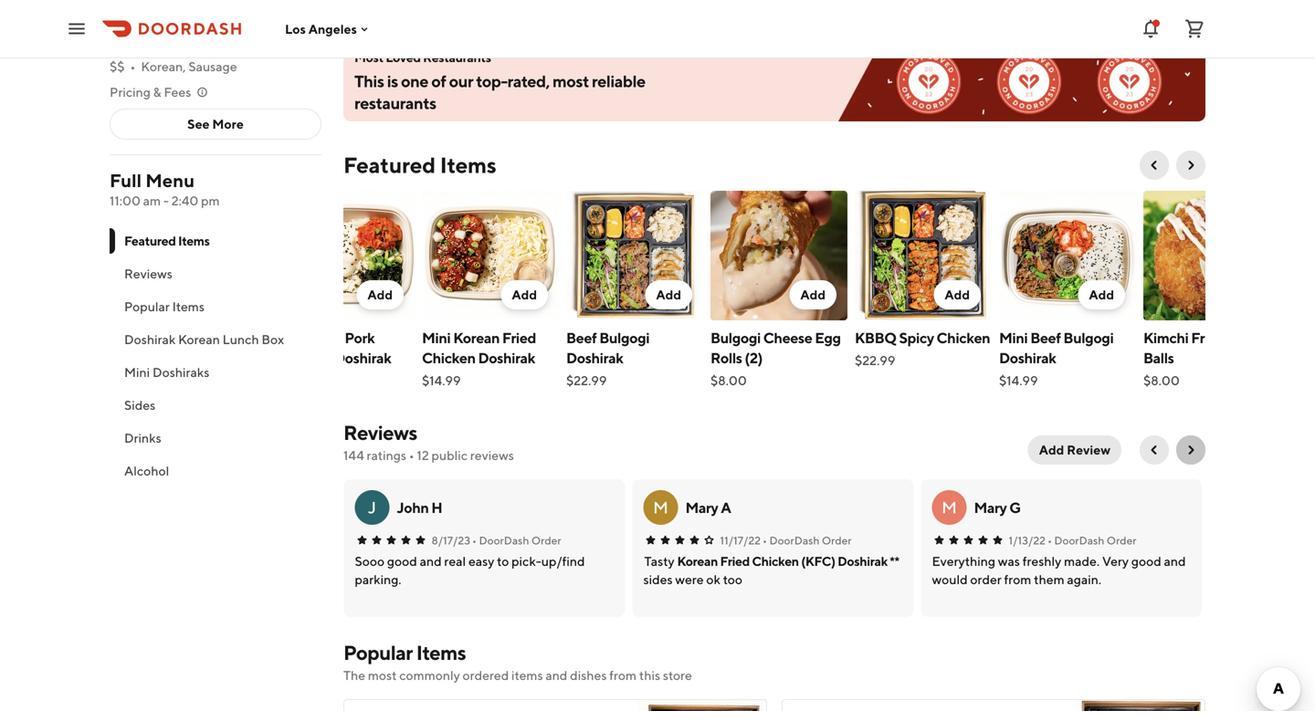 Task type: locate. For each thing, give the bounding box(es) containing it.
1 m from the left
[[653, 498, 668, 517]]

144 down open now
[[146, 33, 167, 48]]

1 vertical spatial reviews
[[343, 421, 417, 445]]

balls
[[1143, 349, 1174, 367]]

items down our at the top left of page
[[440, 152, 496, 178]]

• doordash order right 8/17/23 at the bottom of page
[[472, 534, 561, 547]]

doordash right 8/17/23 at the bottom of page
[[479, 534, 529, 547]]

add button up the mini beef bulgogi doshirak $14.99
[[1078, 280, 1125, 310]]

featured inside featured items heading
[[343, 152, 436, 178]]

fried down mini korean fried chicken doshirak image
[[502, 329, 536, 347]]

most right rated,
[[553, 71, 589, 91]]

full menu 11:00 am - 2:40 pm
[[110, 170, 220, 208]]

6 add button from the left
[[1078, 280, 1125, 310]]

kbbq spicy chicken $22.99
[[855, 329, 990, 368]]

$14.99 up add review 'button'
[[999, 373, 1038, 388]]

doordash right the 1/13/22
[[1054, 534, 1104, 547]]

restaurants
[[354, 93, 436, 113]]

most right the
[[368, 668, 397, 683]]

reviews for reviews 144 ratings • 12 public reviews
[[343, 421, 417, 445]]

2 horizontal spatial bulgogi
[[1063, 329, 1114, 347]]

m for mary a
[[653, 498, 668, 517]]

1 vertical spatial ratings
[[367, 448, 406, 463]]

add button up beef bulgogi doshirak $22.99
[[645, 280, 692, 310]]

add inside 'button'
[[1039, 442, 1064, 458]]

store
[[663, 668, 692, 683]]

1 beef from the left
[[566, 329, 597, 347]]

4 add button from the left
[[789, 280, 836, 310]]

1 horizontal spatial bulgogi
[[710, 329, 761, 347]]

featured down the restaurants
[[343, 152, 436, 178]]

2:40 right at
[[258, 8, 285, 23]]

1 $14.99 from the left
[[422, 373, 461, 388]]

add for bulgogi cheese egg rolls (2)
[[800, 287, 826, 302]]

doshirak inside the mini beef bulgogi doshirak $14.99
[[999, 349, 1056, 367]]

0 vertical spatial most
[[553, 71, 589, 91]]

reviews for reviews
[[124, 266, 172, 281]]

0 horizontal spatial $8.00
[[710, 373, 747, 388]]

3 order from the left
[[1106, 534, 1136, 547]]

1 vertical spatial sausage
[[278, 349, 332, 367]]

chicken down 11/17/22
[[751, 554, 798, 569]]

1 vertical spatial popular
[[343, 641, 413, 665]]

2 $14.99 from the left
[[999, 373, 1038, 388]]

2:40 right -
[[171, 193, 198, 208]]

ratings down 'reviews' link
[[367, 448, 406, 463]]

1 horizontal spatial chicken
[[751, 554, 798, 569]]

popular inside the popular items the most commonly ordered items and dishes from this store
[[343, 641, 413, 665]]

korean for fried
[[453, 329, 500, 347]]

0 horizontal spatial $22.99
[[566, 373, 607, 388]]

reviews up popular items
[[124, 266, 172, 281]]

2 vertical spatial chicken
[[751, 554, 798, 569]]

1 vertical spatial most
[[368, 668, 397, 683]]

add
[[367, 287, 393, 302], [512, 287, 537, 302], [656, 287, 681, 302], [800, 287, 826, 302], [945, 287, 970, 302], [1089, 287, 1114, 302], [1039, 442, 1064, 458]]

reviews up 12
[[343, 421, 417, 445]]

see
[[187, 116, 210, 132]]

1 horizontal spatial doordash
[[769, 534, 819, 547]]

1 horizontal spatial order
[[821, 534, 851, 547]]

korean down mini korean fried chicken doshirak image
[[453, 329, 500, 347]]

more
[[212, 116, 244, 132]]

korean inside button
[[178, 332, 220, 347]]

1 horizontal spatial korean
[[453, 329, 500, 347]]

doordash up korean fried chicken (kfc) doshirak **
[[769, 534, 819, 547]]

items up commonly
[[416, 641, 466, 665]]

2 horizontal spatial doordash
[[1054, 534, 1104, 547]]

0 vertical spatial sausage
[[188, 59, 237, 74]]

0 vertical spatial 2:40
[[258, 8, 285, 23]]

chicken
[[937, 329, 990, 347], [422, 349, 475, 367], [751, 554, 798, 569]]

mini beef bulgogi doshirak $14.99
[[999, 329, 1114, 388]]

144 down 'reviews' link
[[343, 448, 364, 463]]

order for a
[[821, 534, 851, 547]]

mary left g
[[973, 499, 1006, 516]]

1 vertical spatial chicken
[[422, 349, 475, 367]]

most loved restaurants this is one of our top-rated, most reliable restaurants
[[354, 50, 645, 113]]

2 horizontal spatial order
[[1106, 534, 1136, 547]]

0 items, open order cart image
[[1184, 18, 1205, 40]]

egg
[[815, 329, 841, 347]]

$8.00 down rolls
[[710, 373, 747, 388]]

featured items
[[343, 152, 496, 178], [124, 233, 210, 248]]

restaurants
[[423, 50, 491, 65]]

• right 11/17/22
[[762, 534, 767, 547]]

2 beef from the left
[[1030, 329, 1061, 347]]

0 horizontal spatial • doordash order
[[472, 534, 561, 547]]

•
[[192, 8, 197, 23], [215, 33, 220, 48], [130, 59, 136, 74], [409, 448, 414, 463], [472, 534, 476, 547], [762, 534, 767, 547], [1047, 534, 1052, 547]]

2 horizontal spatial chicken
[[937, 329, 990, 347]]

los angeles button
[[285, 21, 372, 36]]

0 horizontal spatial chicken
[[422, 349, 475, 367]]

rolls
[[710, 349, 742, 367]]

0 vertical spatial featured items
[[343, 152, 496, 178]]

chicken right spicy in the top of the page
[[937, 329, 990, 347]]

next image
[[1184, 443, 1198, 458]]

2 • doordash order from the left
[[762, 534, 851, 547]]

items inside button
[[172, 299, 204, 314]]

rice
[[1227, 329, 1256, 347]]

$14.99 up reviews 144 ratings • 12 public reviews
[[422, 373, 461, 388]]

0 horizontal spatial order
[[531, 534, 561, 547]]

• doordash order right the 1/13/22
[[1047, 534, 1136, 547]]

doshirak
[[124, 332, 176, 347], [334, 349, 391, 367], [478, 349, 535, 367], [566, 349, 623, 367], [999, 349, 1056, 367], [837, 554, 887, 569]]

1 vertical spatial $22.99
[[566, 373, 607, 388]]

• doordash order
[[472, 534, 561, 547], [762, 534, 851, 547], [1047, 534, 1136, 547]]

previous image
[[1147, 443, 1162, 458]]

2 mary from the left
[[973, 499, 1006, 516]]

0 vertical spatial 144
[[146, 33, 167, 48]]

fried inside the mini korean fried chicken doshirak $14.99
[[502, 329, 536, 347]]

featured items down the restaurants
[[343, 152, 496, 178]]

open now
[[126, 8, 186, 23]]

2 order from the left
[[821, 534, 851, 547]]

$14.99 inside the mini korean fried chicken doshirak $14.99
[[422, 373, 461, 388]]

bulgogi up rolls
[[710, 329, 761, 347]]

1 mary from the left
[[685, 499, 718, 516]]

most
[[553, 71, 589, 91], [368, 668, 397, 683]]

• left 12
[[409, 448, 414, 463]]

0 horizontal spatial 2:40
[[171, 193, 198, 208]]

2 horizontal spatial • doordash order
[[1047, 534, 1136, 547]]

1 vertical spatial 144
[[343, 448, 364, 463]]

john h
[[396, 499, 442, 516]]

0 horizontal spatial fried
[[502, 329, 536, 347]]

korean
[[453, 329, 500, 347], [178, 332, 220, 347], [677, 554, 717, 569]]

1 horizontal spatial beef
[[1030, 329, 1061, 347]]

0 horizontal spatial 144
[[146, 33, 167, 48]]

popular up the
[[343, 641, 413, 665]]

full
[[110, 170, 142, 191]]

mary left a on the right of page
[[685, 499, 718, 516]]

• closes at 2:40 pm
[[192, 8, 308, 23]]

1 horizontal spatial mary
[[973, 499, 1006, 516]]

mini inside the mini korean fried chicken doshirak $14.99
[[422, 329, 451, 347]]

1 order from the left
[[531, 534, 561, 547]]

beef
[[566, 329, 597, 347], [1030, 329, 1061, 347]]

0 horizontal spatial doordash
[[479, 534, 529, 547]]

11:00
[[110, 193, 141, 208]]

featured items down -
[[124, 233, 210, 248]]

1 horizontal spatial $14.99
[[999, 373, 1038, 388]]

items up doshirak korean lunch box
[[172, 299, 204, 314]]

mary for mary a
[[685, 499, 718, 516]]

0 vertical spatial reviews
[[124, 266, 172, 281]]

1 horizontal spatial $22.99
[[855, 353, 895, 368]]

popular up doshirak korean lunch box
[[124, 299, 170, 314]]

alcohol
[[124, 463, 169, 479]]

1 horizontal spatial m
[[941, 498, 956, 517]]

144
[[146, 33, 167, 48], [343, 448, 364, 463]]

reviews
[[124, 266, 172, 281], [343, 421, 417, 445]]

add for mini korean fried chicken doshirak
[[512, 287, 537, 302]]

0 horizontal spatial beef
[[566, 329, 597, 347]]

0 horizontal spatial m
[[653, 498, 668, 517]]

ordered
[[463, 668, 509, 683]]

bulgogi cheese egg rolls (2) $8.00
[[710, 329, 841, 388]]

mini
[[278, 329, 306, 347], [422, 329, 451, 347], [999, 329, 1028, 347], [124, 365, 150, 380]]

$8.00 down balls
[[1143, 373, 1180, 388]]

chicken inside 'kbbq spicy chicken $22.99'
[[937, 329, 990, 347]]

korean fried chicken (kfc) doshirak **
[[677, 554, 899, 569]]

rated,
[[507, 71, 550, 91]]

3 • doordash order from the left
[[1047, 534, 1136, 547]]

1 vertical spatial featured
[[124, 233, 176, 248]]

1 horizontal spatial fried
[[720, 554, 749, 569]]

previous button of carousel image
[[1147, 158, 1162, 173]]

$22.99 for kbbq spicy chicken
[[855, 353, 895, 368]]

0 vertical spatial chicken
[[937, 329, 990, 347]]

fried inside kimchi fried rice balls $8.00
[[1191, 329, 1225, 347]]

0 horizontal spatial bulgogi
[[599, 329, 649, 347]]

chicken inside button
[[751, 554, 798, 569]]

add button for bulgogi cheese egg rolls (2)
[[789, 280, 836, 310]]

(kfc)
[[801, 554, 835, 569]]

bulgogi
[[599, 329, 649, 347], [710, 329, 761, 347], [1063, 329, 1114, 347]]

reviews inside reviews 144 ratings • 12 public reviews
[[343, 421, 417, 445]]

$8.00 inside bulgogi cheese egg rolls (2) $8.00
[[710, 373, 747, 388]]

1 add button from the left
[[357, 280, 404, 310]]

0 horizontal spatial most
[[368, 668, 397, 683]]

am
[[143, 193, 161, 208]]

1 horizontal spatial $8.00
[[1143, 373, 1180, 388]]

doshiraks
[[152, 365, 209, 380]]

0 horizontal spatial reviews
[[124, 266, 172, 281]]

1 horizontal spatial • doordash order
[[762, 534, 851, 547]]

fried
[[502, 329, 536, 347], [1191, 329, 1225, 347], [720, 554, 749, 569]]

sausage for $$ • korean, sausage
[[188, 59, 237, 74]]

2 $8.00 from the left
[[1143, 373, 1180, 388]]

mini for doshirak
[[999, 329, 1028, 347]]

2 horizontal spatial fried
[[1191, 329, 1225, 347]]

mini beef bulgogi doshirak image
[[999, 191, 1136, 321]]

fried inside button
[[720, 554, 749, 569]]

1 $8.00 from the left
[[710, 373, 747, 388]]

5 add button from the left
[[934, 280, 981, 310]]

2 doordash from the left
[[769, 534, 819, 547]]

add button up spicy in the top of the page
[[934, 280, 981, 310]]

0 vertical spatial $22.99
[[855, 353, 895, 368]]

2 horizontal spatial korean
[[677, 554, 717, 569]]

add button
[[357, 280, 404, 310], [501, 280, 548, 310], [645, 280, 692, 310], [789, 280, 836, 310], [934, 280, 981, 310], [1078, 280, 1125, 310]]

0 vertical spatial popular
[[124, 299, 170, 314]]

reviews
[[470, 448, 514, 463]]

$22.99 inside 'kbbq spicy chicken $22.99'
[[855, 353, 895, 368]]

• right 8/17/23 at the bottom of page
[[472, 534, 476, 547]]

3 bulgogi from the left
[[1063, 329, 1114, 347]]

korean down popular items button
[[178, 332, 220, 347]]

3 doordash from the left
[[1054, 534, 1104, 547]]

kimchi fried rice balls $8.00
[[1143, 329, 1256, 388]]

popular items
[[124, 299, 204, 314]]

sausage
[[188, 59, 237, 74], [278, 349, 332, 367]]

j
[[367, 498, 376, 517]]

korean down the mary a
[[677, 554, 717, 569]]

add button up the mini korean fried chicken doshirak $14.99
[[501, 280, 548, 310]]

3 add button from the left
[[645, 280, 692, 310]]

0 horizontal spatial mary
[[685, 499, 718, 516]]

0 horizontal spatial sausage
[[188, 59, 237, 74]]

sausage down 0.9
[[188, 59, 237, 74]]

2 bulgogi from the left
[[710, 329, 761, 347]]

• doordash order for john h
[[472, 534, 561, 547]]

bulgogi left kimchi
[[1063, 329, 1114, 347]]

korean inside the mini korean fried chicken doshirak $14.99
[[453, 329, 500, 347]]

1 horizontal spatial sausage
[[278, 349, 332, 367]]

2 m from the left
[[941, 498, 956, 517]]

fried down 11/17/22
[[720, 554, 749, 569]]

popular items button
[[110, 290, 321, 323]]

1 • doordash order from the left
[[472, 534, 561, 547]]

m
[[653, 498, 668, 517], [941, 498, 956, 517]]

kalbi pork sausage doshirak image
[[1076, 700, 1205, 711]]

• right now
[[192, 8, 197, 23]]

add button up the egg
[[789, 280, 836, 310]]

fried left the rice at the top
[[1191, 329, 1225, 347]]

bulgogi inside beef bulgogi doshirak $22.99
[[599, 329, 649, 347]]

sausage down kalbi
[[278, 349, 332, 367]]

popular items the most commonly ordered items and dishes from this store
[[343, 641, 692, 683]]

• right $$
[[130, 59, 136, 74]]

doordash for mary a
[[769, 534, 819, 547]]

0 horizontal spatial featured items
[[124, 233, 210, 248]]

order for g
[[1106, 534, 1136, 547]]

mini inside mini kalbi pork sausage doshirak
[[278, 329, 306, 347]]

0 horizontal spatial korean
[[178, 332, 220, 347]]

korean fried chicken (kfc) doshirak ** button
[[677, 552, 899, 571]]

• doordash order for mary a
[[762, 534, 851, 547]]

1 horizontal spatial reviews
[[343, 421, 417, 445]]

2 add button from the left
[[501, 280, 548, 310]]

items inside the popular items the most commonly ordered items and dishes from this store
[[416, 641, 466, 665]]

$22.99
[[855, 353, 895, 368], [566, 373, 607, 388]]

add for mini beef bulgogi doshirak
[[1089, 287, 1114, 302]]

popular inside button
[[124, 299, 170, 314]]

doshirak korean lunch box button
[[110, 323, 321, 356]]

1 horizontal spatial popular
[[343, 641, 413, 665]]

• doordash order up (kfc)
[[762, 534, 851, 547]]

m left mary g
[[941, 498, 956, 517]]

$22.99 inside beef bulgogi doshirak $22.99
[[566, 373, 607, 388]]

reviews inside reviews button
[[124, 266, 172, 281]]

sausage inside mini kalbi pork sausage doshirak
[[278, 349, 332, 367]]

mini inside the mini beef bulgogi doshirak $14.99
[[999, 329, 1028, 347]]

bulgogi down beef bulgogi doshirak image
[[599, 329, 649, 347]]

144 ratings •
[[146, 33, 220, 48]]

fried for balls
[[1191, 329, 1225, 347]]

m left the mary a
[[653, 498, 668, 517]]

reviews 144 ratings • 12 public reviews
[[343, 421, 514, 463]]

1 bulgogi from the left
[[599, 329, 649, 347]]

korean for lunch
[[178, 332, 220, 347]]

pricing
[[110, 84, 151, 100]]

doordash
[[479, 534, 529, 547], [769, 534, 819, 547], [1054, 534, 1104, 547]]

m for mary g
[[941, 498, 956, 517]]

0 vertical spatial featured
[[343, 152, 436, 178]]

chicken up reviews 144 ratings • 12 public reviews
[[422, 349, 475, 367]]

0 vertical spatial ratings
[[170, 33, 209, 48]]

ratings down now
[[170, 33, 209, 48]]

add button up pork
[[357, 280, 404, 310]]

fried for (kfc)
[[720, 554, 749, 569]]

1 horizontal spatial ratings
[[367, 448, 406, 463]]

1 horizontal spatial 2:40
[[258, 8, 285, 23]]

0 horizontal spatial featured
[[124, 233, 176, 248]]

1 doordash from the left
[[479, 534, 529, 547]]

0 horizontal spatial $14.99
[[422, 373, 461, 388]]

public
[[432, 448, 468, 463]]

&
[[153, 84, 161, 100]]

0 horizontal spatial popular
[[124, 299, 170, 314]]

1 horizontal spatial 144
[[343, 448, 364, 463]]

1 horizontal spatial most
[[553, 71, 589, 91]]

**
[[889, 554, 899, 569]]

featured down am
[[124, 233, 176, 248]]

doshirak inside korean fried chicken (kfc) doshirak ** button
[[837, 554, 887, 569]]

korean inside button
[[677, 554, 717, 569]]

lunch
[[223, 332, 259, 347]]

kbbq spicy chicken image
[[855, 191, 992, 321]]

1 horizontal spatial featured
[[343, 152, 436, 178]]

add for kbbq spicy chicken
[[945, 287, 970, 302]]

items inside heading
[[440, 152, 496, 178]]

ratings
[[170, 33, 209, 48], [367, 448, 406, 463]]

1 vertical spatial 2:40
[[171, 193, 198, 208]]

h
[[431, 499, 442, 516]]



Task type: describe. For each thing, give the bounding box(es) containing it.
$$
[[110, 59, 125, 74]]

los
[[285, 21, 306, 36]]

add for beef bulgogi doshirak
[[656, 287, 681, 302]]

mary g
[[973, 499, 1020, 516]]

closes
[[203, 8, 241, 23]]

open menu image
[[66, 18, 88, 40]]

add review button
[[1028, 436, 1121, 465]]

1 vertical spatial featured items
[[124, 233, 210, 248]]

of
[[431, 71, 446, 91]]

kalbi
[[309, 329, 342, 347]]

popular for popular items
[[124, 299, 170, 314]]

items up reviews button
[[178, 233, 210, 248]]

pm
[[201, 193, 220, 208]]

$22.99 for beef bulgogi doshirak
[[566, 373, 607, 388]]

sides
[[124, 398, 155, 413]]

add button for mini kalbi pork sausage doshirak
[[357, 280, 404, 310]]

0 horizontal spatial ratings
[[170, 33, 209, 48]]

review
[[1067, 442, 1110, 458]]

bulgogi inside bulgogi cheese egg rolls (2) $8.00
[[710, 329, 761, 347]]

pricing & fees button
[[110, 83, 209, 101]]

mi
[[248, 33, 262, 48]]

(2)
[[745, 349, 763, 367]]

featured items heading
[[343, 151, 496, 180]]

add review
[[1039, 442, 1110, 458]]

11/17/22
[[720, 534, 760, 547]]

2:40 inside full menu 11:00 am - 2:40 pm
[[171, 193, 198, 208]]

at
[[244, 8, 256, 23]]

mini for chicken
[[422, 329, 451, 347]]

cheese
[[763, 329, 812, 347]]

dishes
[[570, 668, 607, 683]]

bulgogi inside the mini beef bulgogi doshirak $14.99
[[1063, 329, 1114, 347]]

mini doshiraks button
[[110, 356, 321, 389]]

chicken inside the mini korean fried chicken doshirak $14.99
[[422, 349, 475, 367]]

1/13/22
[[1008, 534, 1045, 547]]

0.9
[[226, 33, 245, 48]]

notification bell image
[[1140, 18, 1162, 40]]

$14.99 inside the mini beef bulgogi doshirak $14.99
[[999, 373, 1038, 388]]

mini korean fried chicken doshirak image
[[422, 191, 559, 321]]

chicken for korean
[[751, 554, 798, 569]]

$$ • korean, sausage
[[110, 59, 237, 74]]

kbbq
[[855, 329, 896, 347]]

reviews button
[[110, 258, 321, 290]]

reliable
[[592, 71, 645, 91]]

mini korean fried chicken doshirak $14.99
[[422, 329, 536, 388]]

menu
[[145, 170, 195, 191]]

sides button
[[110, 389, 321, 422]]

doordash for john h
[[479, 534, 529, 547]]

beef inside beef bulgogi doshirak $22.99
[[566, 329, 597, 347]]

g
[[1009, 499, 1020, 516]]

doordash for mary g
[[1054, 534, 1104, 547]]

0.9 mi
[[226, 33, 262, 48]]

add for mini kalbi pork sausage doshirak
[[367, 287, 393, 302]]

144 inside reviews 144 ratings • 12 public reviews
[[343, 448, 364, 463]]

pork
[[345, 329, 375, 347]]

most inside the popular items the most commonly ordered items and dishes from this store
[[368, 668, 397, 683]]

is
[[387, 71, 398, 91]]

our
[[449, 71, 473, 91]]

spicy
[[899, 329, 934, 347]]

chicken for kbbq
[[937, 329, 990, 347]]

top-
[[476, 71, 507, 91]]

doshirak inside beef bulgogi doshirak $22.99
[[566, 349, 623, 367]]

beef bulgogi doshirak $22.99
[[566, 329, 649, 388]]

the
[[343, 668, 365, 683]]

doshirak inside doshirak korean lunch box button
[[124, 332, 176, 347]]

ratings inside reviews 144 ratings • 12 public reviews
[[367, 448, 406, 463]]

• left 0.9
[[215, 33, 220, 48]]

kimchi
[[1143, 329, 1188, 347]]

drinks
[[124, 431, 161, 446]]

• inside reviews 144 ratings • 12 public reviews
[[409, 448, 414, 463]]

this
[[639, 668, 660, 683]]

1 horizontal spatial featured items
[[343, 152, 496, 178]]

commonly
[[399, 668, 460, 683]]

add button for kbbq spicy chicken
[[934, 280, 981, 310]]

12
[[417, 448, 429, 463]]

los angeles
[[285, 21, 357, 36]]

add button for mini korean fried chicken doshirak
[[501, 280, 548, 310]]

order for h
[[531, 534, 561, 547]]

popular for popular items the most commonly ordered items and dishes from this store
[[343, 641, 413, 665]]

loved
[[386, 50, 421, 65]]

mini doshiraks
[[124, 365, 209, 380]]

mary a
[[685, 499, 730, 516]]

items
[[511, 668, 543, 683]]

angeles
[[308, 21, 357, 36]]

• right the 1/13/22
[[1047, 534, 1052, 547]]

korean fried chicken (kfc) doshirak ** image
[[637, 700, 767, 711]]

mini kalbi pork sausage doshirak image
[[278, 191, 415, 321]]

beef bulgogi doshirak image
[[566, 191, 703, 321]]

reviews link
[[343, 421, 417, 445]]

beef inside the mini beef bulgogi doshirak $14.99
[[1030, 329, 1061, 347]]

doshirak inside mini kalbi pork sausage doshirak
[[334, 349, 391, 367]]

a
[[720, 499, 730, 516]]

and
[[545, 668, 567, 683]]

bulgogi cheese egg rolls (2) image
[[710, 191, 847, 321]]

• doordash order for mary g
[[1047, 534, 1136, 547]]

mini inside button
[[124, 365, 150, 380]]

mini for sausage
[[278, 329, 306, 347]]

most
[[354, 50, 383, 65]]

box
[[262, 332, 284, 347]]

$8.00 inside kimchi fried rice balls $8.00
[[1143, 373, 1180, 388]]

most inside most loved restaurants this is one of our top-rated, most reliable restaurants
[[553, 71, 589, 91]]

drinks button
[[110, 422, 321, 455]]

alcohol button
[[110, 455, 321, 488]]

from
[[609, 668, 637, 683]]

add button for mini beef bulgogi doshirak
[[1078, 280, 1125, 310]]

one
[[401, 71, 428, 91]]

add button for beef bulgogi doshirak
[[645, 280, 692, 310]]

pricing & fees
[[110, 84, 191, 100]]

next button of carousel image
[[1184, 158, 1198, 173]]

pm
[[288, 8, 308, 23]]

doshirak inside the mini korean fried chicken doshirak $14.99
[[478, 349, 535, 367]]

korean,
[[141, 59, 186, 74]]

4.8
[[110, 33, 128, 48]]

mary for mary g
[[973, 499, 1006, 516]]

sausage for mini kalbi pork sausage doshirak
[[278, 349, 332, 367]]

john
[[396, 499, 428, 516]]

see more button
[[110, 110, 321, 139]]

mini kalbi pork sausage doshirak
[[278, 329, 391, 367]]

see more
[[187, 116, 244, 132]]

this
[[354, 71, 384, 91]]

doshirak korean lunch box
[[124, 332, 284, 347]]

fees
[[164, 84, 191, 100]]

now
[[162, 8, 186, 23]]



Task type: vqa. For each thing, say whether or not it's contained in the screenshot.
top 2
no



